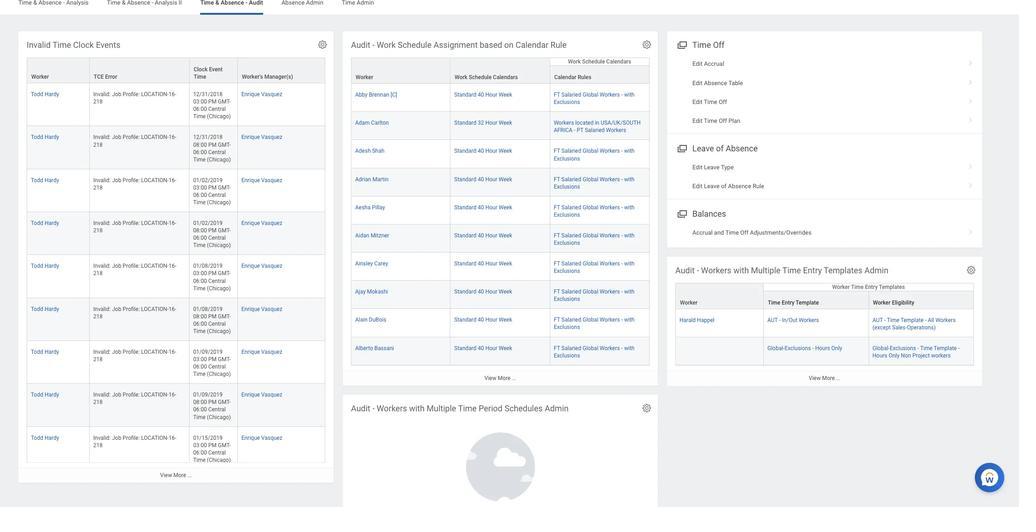 Task type: vqa. For each thing, say whether or not it's contained in the screenshot.


Task type: describe. For each thing, give the bounding box(es) containing it.
enrique vasquez link for 12/31/2018 03:00 pm gmt- 06:00 central time (chicago)
[[242, 89, 283, 98]]

todd hardy for 12/31/2018 08:00 pm gmt- 06:00 central time (chicago)
[[31, 134, 59, 141]]

pm for 01/02/2019 03:00 pm gmt- 06:00 central time (chicago)
[[208, 185, 217, 191]]

6 16- from the top
[[169, 306, 176, 312]]

row containing clock event time
[[27, 58, 325, 83]]

template inside 'global-exclusions - time template - hours only non project workers'
[[935, 345, 957, 352]]

(chicago) for 01/08/2019 08:00 pm gmt- 06:00 central time (chicago)
[[207, 328, 231, 335]]

(except
[[873, 325, 891, 331]]

time inside 01/09/2019 03:00 pm gmt- 06:00 central time (chicago)
[[193, 371, 206, 378]]

row containing abby brennan [c]
[[351, 84, 650, 112]]

salaried for aesha pillay
[[562, 204, 582, 211]]

standard 32 hour week
[[455, 120, 513, 126]]

time entry template button
[[764, 291, 869, 309]]

40 for aesha pillay
[[478, 204, 484, 211]]

accrual inside 'link'
[[704, 60, 725, 67]]

calendar rules
[[555, 74, 592, 81]]

location- for eighth invalid: job profile: location-16-218 element from the bottom of the the invalid time clock events "element"
[[141, 134, 169, 141]]

aidan
[[355, 232, 370, 239]]

5 16- from the top
[[169, 263, 176, 269]]

abby
[[355, 92, 368, 98]]

gmt- for 01/09/2019 03:00 pm gmt- 06:00 central time (chicago)
[[218, 356, 231, 363]]

adrian martin link
[[355, 174, 389, 183]]

workers located in usa/uk/south africa - pt salaried workers
[[554, 120, 641, 134]]

audit - workers with multiple time period schedules admin
[[351, 404, 569, 413]]

invalid: for eighth invalid: job profile: location-16-218 element from the bottom of the the invalid time clock events "element"
[[93, 134, 111, 141]]

edit leave of absence rule
[[693, 183, 765, 190]]

standard 40 hour week link for aidan mitzner
[[455, 231, 513, 239]]

adjustments/overrides
[[751, 229, 812, 236]]

ft salaried global workers - with exclusions for ainsley carey
[[554, 261, 635, 274]]

8 invalid: job profile: location-16- 218 from the top
[[93, 392, 176, 406]]

2 vertical spatial schedule
[[469, 74, 492, 81]]

view more ... link for on
[[343, 370, 658, 386]]

vasquez for 12/31/2018 08:00 pm gmt- 06:00 central time (chicago)
[[261, 134, 283, 141]]

time up time entry template
[[783, 266, 802, 275]]

1 invalid: job profile: location-16- 218 from the top
[[93, 91, 176, 105]]

todd for 01/08/2019 03:00 pm gmt- 06:00 central time (chicago)
[[31, 263, 43, 269]]

2 vertical spatial entry
[[782, 300, 795, 306]]

hour for ainsley carey
[[486, 261, 498, 267]]

week for abby brennan [c]
[[499, 92, 513, 98]]

leave for of
[[704, 183, 720, 190]]

ajay mokashi link
[[355, 287, 388, 295]]

balances
[[693, 209, 727, 219]]

operations)
[[908, 325, 936, 331]]

workers inside aut - in/out workers link
[[799, 317, 820, 324]]

location- for 9th invalid: job profile: location-16-218 element from the top of the the invalid time clock events "element"
[[141, 435, 169, 441]]

tce
[[94, 74, 104, 80]]

time right and
[[726, 229, 739, 236]]

exclusions inside 'global-exclusions - time template - hours only non project workers'
[[890, 345, 917, 352]]

event
[[209, 66, 223, 73]]

3 16- from the top
[[169, 177, 176, 184]]

time down edit time off
[[704, 118, 718, 124]]

vasquez for 01/02/2019 08:00 pm gmt- 06:00 central time (chicago)
[[261, 220, 283, 227]]

exclusions for alain dubois
[[554, 324, 580, 331]]

ft salaried global workers - with exclusions for alain dubois
[[554, 317, 635, 331]]

tce error
[[94, 74, 117, 80]]

row containing harald happel
[[676, 309, 975, 338]]

off up edit accrual
[[714, 40, 725, 50]]

adrian
[[355, 176, 371, 183]]

enrique for 01/08/2019 03:00 pm gmt- 06:00 central time (chicago)
[[242, 263, 260, 269]]

chevron right image for edit time off plan
[[965, 114, 977, 124]]

standard 40 hour week for adesh shah
[[455, 148, 513, 154]]

audit - work schedule assignment based on calendar rule
[[351, 40, 567, 50]]

(chicago) for 01/02/2019 08:00 pm gmt- 06:00 central time (chicago)
[[207, 242, 231, 249]]

0 vertical spatial clock
[[73, 40, 94, 50]]

time entry template
[[768, 300, 819, 306]]

eligibility
[[893, 300, 915, 306]]

4 16- from the top
[[169, 220, 176, 227]]

1 invalid: job profile: location-16-218 element from the top
[[93, 89, 176, 105]]

1 vertical spatial entry
[[866, 284, 878, 291]]

ft for adesh shah
[[554, 148, 560, 154]]

40 for ainsley carey
[[478, 261, 484, 267]]

calendar rules button
[[550, 66, 650, 83]]

salaried for alberto bassani
[[562, 345, 582, 352]]

assignment
[[434, 40, 478, 50]]

schedules
[[505, 404, 543, 413]]

0 horizontal spatial schedule
[[398, 40, 432, 50]]

off left the plan
[[719, 118, 728, 124]]

audit - workers with multiple time period schedules admin element
[[343, 395, 658, 507]]

12/31/2018 03:00 pm gmt- 06:00 central time (chicago)
[[193, 91, 231, 120]]

standard 40 hour week for abby brennan [c]
[[455, 92, 513, 98]]

enrique for 01/02/2019 08:00 pm gmt- 06:00 central time (chicago)
[[242, 220, 260, 227]]

todd hardy link for 12/31/2018 03:00 pm gmt- 06:00 central time (chicago)
[[31, 89, 59, 98]]

... for calendar
[[512, 375, 517, 382]]

gmt- for 01/08/2019 08:00 pm gmt- 06:00 central time (chicago)
[[218, 313, 231, 320]]

central for 01/15/2019 03:00 pm gmt- 06:00 central time (chicago)
[[208, 450, 226, 456]]

salaried for adrian martin
[[562, 176, 582, 183]]

todd hardy for 01/09/2019 03:00 pm gmt- 06:00 central time (chicago)
[[31, 349, 59, 355]]

and
[[715, 229, 725, 236]]

with inside "element"
[[409, 404, 425, 413]]

aidan mitzner link
[[355, 231, 389, 239]]

edit for edit time off plan
[[693, 118, 703, 124]]

... inside the invalid time clock events "element"
[[188, 472, 192, 479]]

2 horizontal spatial schedule
[[583, 59, 605, 65]]

ft for aesha pillay
[[554, 204, 560, 211]]

week for aesha pillay
[[499, 204, 513, 211]]

worker eligibility button
[[869, 291, 974, 309]]

pm for 01/08/2019 03:00 pm gmt- 06:00 central time (chicago)
[[208, 270, 217, 277]]

01/15/2019
[[193, 435, 223, 441]]

exclusions for abby brennan [c]
[[554, 99, 580, 106]]

0 horizontal spatial calendars
[[493, 74, 518, 81]]

alain dubois link
[[355, 315, 387, 323]]

0 vertical spatial leave
[[693, 144, 715, 153]]

exclusions for alberto bassani
[[554, 352, 580, 359]]

view more ... inside the invalid time clock events "element"
[[160, 472, 192, 479]]

hour for alberto bassani
[[486, 345, 498, 352]]

project
[[913, 353, 930, 359]]

3 invalid: job profile: location-16-218 element from the top
[[93, 175, 176, 191]]

alberto bassani link
[[355, 343, 394, 352]]

hour for alain dubois
[[486, 317, 498, 323]]

time off
[[693, 40, 725, 50]]

of inside list
[[722, 183, 727, 190]]

5 invalid: job profile: location-16- 218 from the top
[[93, 263, 176, 277]]

central for 01/02/2019 08:00 pm gmt- 06:00 central time (chicago)
[[208, 235, 226, 241]]

in/out
[[783, 317, 798, 324]]

enrique vasquez for 01/09/2019 03:00 pm gmt- 06:00 central time (chicago)
[[242, 349, 283, 355]]

location- for eighth invalid: job profile: location-16-218 element from the top
[[141, 392, 169, 398]]

3 invalid: job profile: location-16- 218 from the top
[[93, 177, 176, 191]]

adesh
[[355, 148, 371, 154]]

1 horizontal spatial calendars
[[607, 59, 632, 65]]

todd hardy link for 01/02/2019 03:00 pm gmt- 06:00 central time (chicago)
[[31, 175, 59, 184]]

todd hardy link for 01/08/2019 03:00 pm gmt- 06:00 central time (chicago)
[[31, 261, 59, 269]]

configure audit - workers with multiple time entry templates admin image
[[967, 265, 977, 275]]

global- for global-exclusions -  hours only
[[768, 345, 785, 352]]

0 vertical spatial of
[[717, 144, 724, 153]]

worker button for audit - work schedule assignment based on calendar rule
[[352, 58, 450, 83]]

time up aut - in/out workers link in the right bottom of the page
[[768, 300, 781, 306]]

0 vertical spatial work
[[377, 40, 396, 50]]

edit absence table
[[693, 79, 743, 86]]

manager(s)
[[265, 74, 293, 80]]

carey
[[374, 261, 388, 267]]

40 for adrian martin
[[478, 176, 484, 183]]

ft salaried global workers - with exclusions for adrian martin
[[554, 176, 635, 190]]

vasquez for 01/02/2019 03:00 pm gmt- 06:00 central time (chicago)
[[261, 177, 283, 184]]

dubois
[[369, 317, 387, 323]]

01/09/2019 for 03:00
[[193, 349, 223, 355]]

menu group image for leave of absence
[[676, 142, 688, 154]]

table
[[729, 79, 743, 86]]

edit time off link
[[668, 93, 983, 112]]

8 16- from the top
[[169, 392, 176, 398]]

worker time entry templates button
[[764, 284, 974, 291]]

standard for ajay mokashi
[[455, 289, 477, 295]]

1 vertical spatial accrual
[[693, 229, 713, 236]]

8 invalid: job profile: location-16-218 element from the top
[[93, 390, 176, 406]]

row containing ainsley carey
[[351, 253, 650, 281]]

global-exclusions - time template - hours only non project workers
[[873, 345, 960, 359]]

template inside popup button
[[796, 300, 819, 306]]

pillay
[[372, 204, 385, 211]]

configure audit - work schedule assignment based on calendar rule image
[[642, 40, 652, 50]]

01/08/2019 for 08:00
[[193, 306, 223, 312]]

01/09/2019 08:00 pm gmt- 06:00 central time (chicago)
[[193, 392, 231, 421]]

audit - workers with multiple time entry templates admin
[[676, 266, 889, 275]]

7 invalid: job profile: location-16- 218 from the top
[[93, 349, 176, 363]]

audit - workers with multiple time entry templates admin element
[[668, 257, 983, 386]]

abby brennan [c]
[[355, 92, 397, 98]]

row containing adesh shah
[[351, 140, 650, 168]]

standard 40 hour week link for adesh shah
[[455, 146, 513, 154]]

32
[[478, 120, 484, 126]]

worker's manager(s) button
[[238, 58, 325, 83]]

1 16- from the top
[[169, 91, 176, 98]]

ainsley
[[355, 261, 373, 267]]

(chicago) for 01/15/2019 03:00 pm gmt- 06:00 central time (chicago)
[[207, 457, 231, 464]]

7 16- from the top
[[169, 349, 176, 355]]

time inside 12/31/2018 08:00 pm gmt- 06:00 central time (chicago)
[[193, 156, 206, 163]]

6 invalid: job profile: location-16-218 element from the top
[[93, 304, 176, 320]]

standard for alberto bassani
[[455, 345, 477, 352]]

row containing global-exclusions -  hours only
[[676, 338, 975, 366]]

row containing alain dubois
[[351, 309, 650, 337]]

2 invalid: job profile: location-16-218 element from the top
[[93, 132, 176, 148]]

6 invalid: job profile: location-16- 218 from the top
[[93, 306, 176, 320]]

aesha
[[355, 204, 371, 211]]

adrian martin
[[355, 176, 389, 183]]

tce error button
[[90, 58, 189, 83]]

invalid time clock events element
[[18, 31, 334, 507]]

(chicago) for 12/31/2018 08:00 pm gmt- 06:00 central time (chicago)
[[207, 156, 231, 163]]

edit time off plan
[[693, 118, 741, 124]]

non
[[902, 353, 912, 359]]

time inside 01/02/2019 03:00 pm gmt- 06:00 central time (chicago)
[[193, 199, 206, 206]]

pt
[[577, 127, 584, 134]]

central for 01/08/2019 03:00 pm gmt- 06:00 central time (chicago)
[[208, 278, 226, 284]]

mitzner
[[371, 232, 389, 239]]

alberto
[[355, 345, 373, 352]]

todd hardy for 01/02/2019 08:00 pm gmt- 06:00 central time (chicago)
[[31, 220, 59, 227]]

vasquez for 01/08/2019 03:00 pm gmt- 06:00 central time (chicago)
[[261, 263, 283, 269]]

time up time entry template popup button
[[852, 284, 864, 291]]

job for 9th invalid: job profile: location-16-218 element from the top of the the invalid time clock events "element"
[[112, 435, 121, 441]]

invalid
[[27, 40, 51, 50]]

2 16- from the top
[[169, 134, 176, 141]]

2 vertical spatial absence
[[729, 183, 752, 190]]

edit accrual
[[693, 60, 725, 67]]

(chicago) for 01/02/2019 03:00 pm gmt- 06:00 central time (chicago)
[[207, 199, 231, 206]]

enrique vasquez for 12/31/2018 08:00 pm gmt- 06:00 central time (chicago)
[[242, 134, 283, 141]]

standard 40 hour week for alain dubois
[[455, 317, 513, 323]]

9 invalid: job profile: location-16- 218 from the top
[[93, 435, 176, 449]]

time inside the clock event time
[[194, 74, 206, 80]]

templates inside popup button
[[880, 284, 906, 291]]

aut - time template - all workers (except sales-operations) link
[[873, 315, 956, 331]]

row containing aidan mitzner
[[351, 225, 650, 253]]

4 invalid: job profile: location-16-218 element from the top
[[93, 218, 176, 234]]

todd for 12/31/2018 03:00 pm gmt- 06:00 central time (chicago)
[[31, 91, 43, 98]]

worker's manager(s)
[[242, 74, 293, 80]]

01/09/2019 03:00 pm gmt- 06:00 central time (chicago)
[[193, 349, 231, 378]]

calendar inside popup button
[[555, 74, 577, 81]]

time inside 12/31/2018 03:00 pm gmt- 06:00 central time (chicago)
[[193, 113, 206, 120]]

more inside the invalid time clock events "element"
[[174, 472, 186, 479]]

template inside aut - time template - all workers (except sales-operations)
[[901, 317, 924, 324]]

aut - in/out workers link
[[768, 315, 820, 324]]

with for aidan mitzner
[[625, 232, 635, 239]]

off right and
[[741, 229, 749, 236]]

standard for adesh shah
[[455, 148, 477, 154]]

location- for first invalid: job profile: location-16-218 element from the top of the the invalid time clock events "element"
[[141, 91, 169, 98]]

edit leave type link
[[668, 158, 983, 177]]

enrique vasquez link for 01/02/2019 08:00 pm gmt- 06:00 central time (chicago)
[[242, 218, 283, 227]]

ainsley carey
[[355, 261, 388, 267]]

based
[[480, 40, 503, 50]]

12/31/2018 for 08:00
[[193, 134, 223, 141]]

5 invalid: job profile: location-16-218 element from the top
[[93, 261, 176, 277]]

0 vertical spatial calendar
[[516, 40, 549, 50]]

todd hardy link for 12/31/2018 08:00 pm gmt- 06:00 central time (chicago)
[[31, 132, 59, 141]]

time right invalid
[[53, 40, 71, 50]]

multiple for entry
[[752, 266, 781, 275]]

[c]
[[391, 92, 397, 98]]

0 vertical spatial only
[[832, 345, 843, 352]]

0 vertical spatial rule
[[551, 40, 567, 50]]

218 for 9th invalid: job profile: location-16-218 element from the top of the the invalid time clock events "element"
[[93, 442, 103, 449]]

off down edit absence table
[[719, 98, 728, 105]]

aut - time template - all workers (except sales-operations)
[[873, 317, 956, 331]]

salaried for alain dubois
[[562, 317, 582, 323]]

0 vertical spatial absence
[[704, 79, 728, 86]]

218 for eighth invalid: job profile: location-16-218 element from the top
[[93, 399, 103, 406]]

2 work schedule calendars button from the left
[[550, 58, 650, 65]]

rule inside list
[[753, 183, 765, 190]]

gmt- for 01/09/2019 08:00 pm gmt- 06:00 central time (chicago)
[[218, 399, 231, 406]]

enrique vasquez for 01/08/2019 08:00 pm gmt- 06:00 central time (chicago)
[[242, 306, 283, 312]]

7 invalid: job profile: location-16-218 element from the top
[[93, 347, 176, 363]]

profile: for eighth invalid: job profile: location-16-218 element from the bottom of the the invalid time clock events "element"
[[123, 134, 140, 141]]

40 for ajay mokashi
[[478, 289, 484, 295]]

plan
[[729, 118, 741, 124]]

todd for 01/02/2019 03:00 pm gmt- 06:00 central time (chicago)
[[31, 177, 43, 184]]

time inside 'global-exclusions - time template - hours only non project workers'
[[921, 345, 933, 352]]

time left period
[[458, 404, 477, 413]]

12/31/2018 08:00 pm gmt- 06:00 central time (chicago)
[[193, 134, 231, 163]]

9 invalid: job profile: location-16-218 element from the top
[[93, 433, 176, 449]]

adesh shah link
[[355, 146, 385, 154]]

mokashi
[[367, 289, 388, 295]]

40 for alain dubois
[[478, 317, 484, 323]]

global-exclusions - time template - hours only non project workers link
[[873, 344, 960, 359]]

invalid time clock events
[[27, 40, 120, 50]]

alberto bassani
[[355, 345, 394, 352]]

only inside 'global-exclusions - time template - hours only non project workers'
[[889, 353, 900, 359]]

cell inside audit - workers with multiple time entry templates admin element
[[676, 338, 764, 366]]

leave of absence
[[693, 144, 758, 153]]

adesh shah
[[355, 148, 385, 154]]

2 invalid: job profile: location-16- 218 from the top
[[93, 134, 176, 148]]

1 work schedule calendars button from the left
[[451, 58, 550, 83]]

enrique vasquez link for 01/15/2019 03:00 pm gmt- 06:00 central time (chicago)
[[242, 433, 283, 441]]

ft salaried global workers - with exclusions link for aidan mitzner
[[554, 231, 635, 246]]

time up edit accrual
[[693, 40, 711, 50]]

enrique for 01/08/2019 08:00 pm gmt- 06:00 central time (chicago)
[[242, 306, 260, 312]]

workers located in usa/uk/south africa - pt salaried workers link
[[554, 118, 641, 134]]



Task type: locate. For each thing, give the bounding box(es) containing it.
1 vertical spatial list
[[668, 158, 983, 196]]

invalid: job profile: location-16- 218
[[93, 91, 176, 105], [93, 134, 176, 148], [93, 177, 176, 191], [93, 220, 176, 234], [93, 263, 176, 277], [93, 306, 176, 320], [93, 349, 176, 363], [93, 392, 176, 406], [93, 435, 176, 449]]

time up 01/08/2019 03:00 pm gmt- 06:00 central time (chicago)
[[193, 242, 206, 249]]

pm inside the 01/08/2019 08:00 pm gmt- 06:00 central time (chicago)
[[208, 313, 217, 320]]

03:00 for 01/08/2019
[[193, 270, 207, 277]]

gmt- inside 01/08/2019 03:00 pm gmt- 06:00 central time (chicago)
[[218, 270, 231, 277]]

off
[[714, 40, 725, 50], [719, 98, 728, 105], [719, 118, 728, 124], [741, 229, 749, 236]]

vasquez for 01/15/2019 03:00 pm gmt- 06:00 central time (chicago)
[[261, 435, 283, 441]]

standard 40 hour week link
[[455, 90, 513, 98], [455, 146, 513, 154], [455, 174, 513, 183], [455, 202, 513, 211], [455, 231, 513, 239], [455, 259, 513, 267], [455, 287, 513, 295], [455, 315, 513, 323], [455, 343, 513, 352]]

1 vertical spatial clock
[[194, 66, 208, 73]]

ft salaried global workers - with exclusions for aesha pillay
[[554, 204, 635, 218]]

week for ajay mokashi
[[499, 289, 513, 295]]

(chicago) up 01/02/2019 08:00 pm gmt- 06:00 central time (chicago)
[[207, 199, 231, 206]]

1 horizontal spatial hours
[[873, 353, 888, 359]]

job
[[112, 91, 121, 98], [112, 134, 121, 141], [112, 177, 121, 184], [112, 220, 121, 227], [112, 263, 121, 269], [112, 306, 121, 312], [112, 349, 121, 355], [112, 392, 121, 398], [112, 435, 121, 441]]

entry up worker eligibility
[[866, 284, 878, 291]]

2 horizontal spatial view more ...
[[809, 375, 841, 382]]

gmt- down 12/31/2018 03:00 pm gmt- 06:00 central time (chicago)
[[218, 142, 231, 148]]

pm inside 01/02/2019 08:00 pm gmt- 06:00 central time (chicago)
[[208, 227, 217, 234]]

workers inside aut - time template - all workers (except sales-operations)
[[936, 317, 956, 324]]

time up 01/02/2019 08:00 pm gmt- 06:00 central time (chicago)
[[193, 199, 206, 206]]

2 central from the top
[[208, 149, 226, 155]]

16- down tce error 'popup button'
[[169, 91, 176, 98]]

7 hour from the top
[[486, 261, 498, 267]]

1 horizontal spatial calendar
[[555, 74, 577, 81]]

06:00 up 01/09/2019 03:00 pm gmt- 06:00 central time (chicago)
[[193, 321, 207, 327]]

tab list
[[9, 0, 1011, 15]]

(chicago) inside the 01/08/2019 08:00 pm gmt- 06:00 central time (chicago)
[[207, 328, 231, 335]]

4 global from the top
[[583, 204, 599, 211]]

0 vertical spatial calendars
[[607, 59, 632, 65]]

row containing work schedule calendars
[[351, 58, 650, 84]]

edit for edit accrual
[[693, 60, 703, 67]]

view more ... link up period
[[343, 370, 658, 386]]

abby brennan [c] link
[[355, 90, 397, 98]]

6 invalid: from the top
[[93, 306, 111, 312]]

enrique vasquez
[[242, 91, 283, 98], [242, 134, 283, 141], [242, 177, 283, 184], [242, 220, 283, 227], [242, 263, 283, 269], [242, 306, 283, 312], [242, 349, 283, 355], [242, 392, 283, 398], [242, 435, 283, 441]]

5 standard 40 hour week link from the top
[[455, 231, 513, 239]]

worker button inside audit - work schedule assignment based on calendar rule element
[[352, 58, 450, 83]]

(chicago) for 01/09/2019 08:00 pm gmt- 06:00 central time (chicago)
[[207, 414, 231, 421]]

(chicago) for 01/08/2019 03:00 pm gmt- 06:00 central time (chicago)
[[207, 285, 231, 292]]

3 standard 40 hour week link from the top
[[455, 174, 513, 183]]

view more ... inside audit - workers with multiple time entry templates admin element
[[809, 375, 841, 382]]

profile:
[[123, 91, 140, 98], [123, 134, 140, 141], [123, 177, 140, 184], [123, 220, 140, 227], [123, 263, 140, 269], [123, 306, 140, 312], [123, 349, 140, 355], [123, 392, 140, 398], [123, 435, 140, 441]]

time up 01/09/2019 03:00 pm gmt- 06:00 central time (chicago)
[[193, 328, 206, 335]]

view
[[485, 375, 497, 382], [809, 375, 821, 382], [160, 472, 172, 479]]

ft
[[554, 92, 560, 98], [554, 148, 560, 154], [554, 176, 560, 183], [554, 204, 560, 211], [554, 232, 560, 239], [554, 261, 560, 267], [554, 289, 560, 295], [554, 317, 560, 323], [554, 345, 560, 352]]

enrique for 01/15/2019 03:00 pm gmt- 06:00 central time (chicago)
[[242, 435, 260, 441]]

ft salaried global workers - with exclusions link for adrian martin
[[554, 174, 635, 190]]

1 06:00 from the top
[[193, 106, 207, 112]]

03:00
[[193, 99, 207, 105], [193, 185, 207, 191], [193, 270, 207, 277], [193, 356, 207, 363], [193, 442, 207, 449]]

central inside 01/02/2019 03:00 pm gmt- 06:00 central time (chicago)
[[208, 192, 226, 198]]

hours left "non"
[[873, 353, 888, 359]]

chevron right image inside edit time off plan link
[[965, 114, 977, 124]]

time up the project
[[921, 345, 933, 352]]

hour for adesh shah
[[486, 148, 498, 154]]

time inside aut - time template - all workers (except sales-operations)
[[888, 317, 900, 324]]

(chicago) up 12/31/2018 08:00 pm gmt- 06:00 central time (chicago)
[[207, 113, 231, 120]]

1 vertical spatial admin
[[545, 404, 569, 413]]

1 chevron right image from the top
[[965, 114, 977, 124]]

global for adrian martin
[[583, 176, 599, 183]]

list containing edit accrual
[[668, 54, 983, 131]]

gmt- inside the 01/08/2019 08:00 pm gmt- 06:00 central time (chicago)
[[218, 313, 231, 320]]

more inside audit - workers with multiple time entry templates admin element
[[823, 375, 835, 382]]

hardy for 01/09/2019 03:00 pm gmt- 06:00 central time (chicago)
[[45, 349, 59, 355]]

hardy for 01/02/2019 03:00 pm gmt- 06:00 central time (chicago)
[[45, 177, 59, 184]]

worker inside the invalid time clock events "element"
[[31, 74, 49, 80]]

audit - work schedule assignment based on calendar rule element
[[343, 31, 658, 386]]

location- for third invalid: job profile: location-16-218 element from the bottom
[[141, 349, 169, 355]]

exclusions for adrian martin
[[554, 184, 580, 190]]

1 vertical spatial rule
[[753, 183, 765, 190]]

0 horizontal spatial templates
[[824, 266, 863, 275]]

ft salaried global workers - with exclusions for adesh shah
[[554, 148, 635, 162]]

worker up harald
[[680, 300, 698, 306]]

row containing ajay mokashi
[[351, 281, 650, 309]]

pm down the 01/08/2019 08:00 pm gmt- 06:00 central time (chicago)
[[208, 356, 217, 363]]

16- left 12/31/2018 08:00 pm gmt- 06:00 central time (chicago)
[[169, 134, 176, 141]]

enrique right 01/09/2019 03:00 pm gmt- 06:00 central time (chicago)
[[242, 349, 260, 355]]

standard 40 hour week link for aesha pillay
[[455, 202, 513, 211]]

pm for 01/15/2019 03:00 pm gmt- 06:00 central time (chicago)
[[208, 442, 217, 449]]

todd hardy link for 01/09/2019 08:00 pm gmt- 06:00 central time (chicago)
[[31, 390, 59, 398]]

4 218 from the top
[[93, 227, 103, 234]]

01/09/2019 for 08:00
[[193, 392, 223, 398]]

edit time off
[[693, 98, 728, 105]]

job for third invalid: job profile: location-16-218 element from the bottom
[[112, 349, 121, 355]]

todd for 01/15/2019 03:00 pm gmt- 06:00 central time (chicago)
[[31, 435, 43, 441]]

8 invalid: from the top
[[93, 392, 111, 398]]

pm inside '01/09/2019 08:00 pm gmt- 06:00 central time (chicago)'
[[208, 399, 217, 406]]

pm down the clock event time
[[208, 99, 217, 105]]

2 edit from the top
[[693, 79, 703, 86]]

3 ft salaried global workers - with exclusions link from the top
[[554, 174, 635, 190]]

row containing time entry template
[[676, 291, 975, 309]]

01/09/2019 down the 01/08/2019 08:00 pm gmt- 06:00 central time (chicago)
[[193, 349, 223, 355]]

time up 12/31/2018 08:00 pm gmt- 06:00 central time (chicago)
[[193, 113, 206, 120]]

central inside the 01/08/2019 08:00 pm gmt- 06:00 central time (chicago)
[[208, 321, 226, 327]]

0 horizontal spatial rule
[[551, 40, 567, 50]]

edit leave of absence rule link
[[668, 177, 983, 196]]

ft for ainsley carey
[[554, 261, 560, 267]]

ft for alberto bassani
[[554, 345, 560, 352]]

aut left in/out
[[768, 317, 778, 324]]

5 40 from the top
[[478, 232, 484, 239]]

ft for ajay mokashi
[[554, 289, 560, 295]]

templates up worker time entry templates popup button
[[824, 266, 863, 275]]

0 horizontal spatial hours
[[816, 345, 831, 352]]

aidan mitzner
[[355, 232, 389, 239]]

global-exclusions -  hours only
[[768, 345, 843, 352]]

01/08/2019 for 03:00
[[193, 263, 223, 269]]

06:00 inside 01/02/2019 03:00 pm gmt- 06:00 central time (chicago)
[[193, 192, 207, 198]]

3 enrique from the top
[[242, 177, 260, 184]]

salaried for aidan mitzner
[[562, 232, 582, 239]]

03:00 inside 01/02/2019 03:00 pm gmt- 06:00 central time (chicago)
[[193, 185, 207, 191]]

gmt- up 01/15/2019
[[218, 399, 231, 406]]

2 horizontal spatial view
[[809, 375, 821, 382]]

6 ft salaried global workers - with exclusions link from the top
[[554, 259, 635, 274]]

view inside audit - workers with multiple time entry templates admin element
[[809, 375, 821, 382]]

time up edit time off plan
[[704, 98, 718, 105]]

aut for aut - in/out workers
[[768, 317, 778, 324]]

8 global from the top
[[583, 317, 599, 323]]

all
[[929, 317, 935, 324]]

1 invalid: from the top
[[93, 91, 111, 98]]

7 pm from the top
[[208, 356, 217, 363]]

worker's
[[242, 74, 263, 80]]

01/09/2019 down 01/09/2019 03:00 pm gmt- 06:00 central time (chicago)
[[193, 392, 223, 398]]

enrique vasquez for 01/09/2019 08:00 pm gmt- 06:00 central time (chicago)
[[242, 392, 283, 398]]

06:00 up 01/15/2019
[[193, 407, 207, 413]]

1 horizontal spatial templates
[[880, 284, 906, 291]]

located
[[576, 120, 594, 126]]

standard 32 hour week link
[[455, 118, 513, 126]]

template up operations)
[[901, 317, 924, 324]]

entry up aut - in/out workers link in the right bottom of the page
[[782, 300, 795, 306]]

2 vertical spatial audit
[[351, 404, 371, 413]]

enrique right 12/31/2018 08:00 pm gmt- 06:00 central time (chicago)
[[242, 134, 260, 141]]

0 horizontal spatial entry
[[782, 300, 795, 306]]

gmt- down 01/02/2019 08:00 pm gmt- 06:00 central time (chicago)
[[218, 270, 231, 277]]

salaried
[[562, 92, 582, 98], [585, 127, 605, 134], [562, 148, 582, 154], [562, 176, 582, 183], [562, 204, 582, 211], [562, 232, 582, 239], [562, 261, 582, 267], [562, 289, 582, 295], [562, 317, 582, 323], [562, 345, 582, 352]]

gmt- inside 01/02/2019 08:00 pm gmt- 06:00 central time (chicago)
[[218, 227, 231, 234]]

cell
[[676, 338, 764, 366]]

central inside 12/31/2018 08:00 pm gmt- 06:00 central time (chicago)
[[208, 149, 226, 155]]

2 chevron right image from the top
[[965, 226, 977, 235]]

clock left event
[[194, 66, 208, 73]]

pm down 01/08/2019 03:00 pm gmt- 06:00 central time (chicago)
[[208, 313, 217, 320]]

- inside audit - workers with multiple time period schedules admin "element"
[[373, 404, 375, 413]]

worker inside popup button
[[833, 284, 850, 291]]

01/09/2019 inside '01/09/2019 08:00 pm gmt- 06:00 central time (chicago)'
[[193, 392, 223, 398]]

gmt- down 01/02/2019 03:00 pm gmt- 06:00 central time (chicago)
[[218, 227, 231, 234]]

configure audit - workers with multiple time period schedules admin image
[[642, 403, 652, 413]]

06:00 inside '01/09/2019 08:00 pm gmt- 06:00 central time (chicago)'
[[193, 407, 207, 413]]

7 location- from the top
[[141, 349, 169, 355]]

1 global- from the left
[[768, 345, 785, 352]]

salaried inside workers located in usa/uk/south africa - pt salaried workers
[[585, 127, 605, 134]]

error
[[105, 74, 117, 80]]

edit absence table link
[[668, 73, 983, 93]]

1 vertical spatial work
[[568, 59, 581, 65]]

chevron right image inside accrual and time off adjustments/overrides link
[[965, 226, 977, 235]]

rules
[[578, 74, 592, 81]]

1 edit from the top
[[693, 60, 703, 67]]

(chicago) up 01/02/2019 03:00 pm gmt- 06:00 central time (chicago)
[[207, 156, 231, 163]]

01/02/2019 03:00 pm gmt- 06:00 central time (chicago)
[[193, 177, 231, 206]]

0 vertical spatial 12/31/2018
[[193, 91, 223, 98]]

1 vertical spatial templates
[[880, 284, 906, 291]]

worker eligibility
[[874, 300, 915, 306]]

12/31/2018 inside 12/31/2018 08:00 pm gmt- 06:00 central time (chicago)
[[193, 134, 223, 141]]

6 central from the top
[[208, 321, 226, 327]]

8 ft from the top
[[554, 317, 560, 323]]

08:00 for 01/02/2019
[[193, 227, 207, 234]]

4 invalid: from the top
[[93, 220, 111, 227]]

9 vasquez from the top
[[261, 435, 283, 441]]

7 standard from the top
[[455, 261, 477, 267]]

7 hardy from the top
[[45, 349, 59, 355]]

exclusions
[[554, 99, 580, 106], [554, 155, 580, 162], [554, 184, 580, 190], [554, 212, 580, 218], [554, 240, 580, 246], [554, 268, 580, 274], [554, 296, 580, 303], [554, 324, 580, 331], [785, 345, 811, 352], [890, 345, 917, 352], [554, 352, 580, 359]]

enrique vasquez link for 01/08/2019 03:00 pm gmt- 06:00 central time (chicago)
[[242, 261, 283, 269]]

218 for 4th invalid: job profile: location-16-218 element from the top
[[93, 227, 103, 234]]

0 horizontal spatial worker button
[[27, 58, 89, 83]]

03:00 inside 01/15/2019 03:00 pm gmt- 06:00 central time (chicago)
[[193, 442, 207, 449]]

chevron right image inside the edit time off link
[[965, 95, 977, 104]]

0 vertical spatial admin
[[865, 266, 889, 275]]

view more ... link down the "global-exclusions -  hours only"
[[668, 371, 983, 386]]

01/08/2019 inside the 01/08/2019 08:00 pm gmt- 06:00 central time (chicago)
[[193, 306, 223, 312]]

0 vertical spatial entry
[[804, 266, 822, 275]]

rule
[[551, 40, 567, 50], [753, 183, 765, 190]]

9 todd hardy link from the top
[[31, 433, 59, 441]]

central for 12/31/2018 08:00 pm gmt- 06:00 central time (chicago)
[[208, 149, 226, 155]]

3 pm from the top
[[208, 185, 217, 191]]

(chicago) inside 12/31/2018 03:00 pm gmt- 06:00 central time (chicago)
[[207, 113, 231, 120]]

06:00 inside the 01/08/2019 08:00 pm gmt- 06:00 central time (chicago)
[[193, 321, 207, 327]]

aesha pillay link
[[355, 202, 385, 211]]

with for alberto bassani
[[625, 345, 635, 352]]

more for on
[[498, 375, 511, 382]]

2 01/09/2019 from the top
[[193, 392, 223, 398]]

0 horizontal spatial template
[[796, 300, 819, 306]]

gmt- for 01/08/2019 03:00 pm gmt- 06:00 central time (chicago)
[[218, 270, 231, 277]]

1 pm from the top
[[208, 99, 217, 105]]

worker down invalid
[[31, 74, 49, 80]]

7 job from the top
[[112, 349, 121, 355]]

06:00 for 01/08/2019 08:00 pm gmt- 06:00 central time (chicago)
[[193, 321, 207, 327]]

africa
[[554, 127, 573, 134]]

06:00 down 01/15/2019
[[193, 450, 207, 456]]

calendar rules row
[[351, 65, 650, 84]]

menu group image
[[676, 142, 688, 154], [676, 207, 688, 219]]

row containing aesha pillay
[[351, 196, 650, 225]]

1 horizontal spatial work schedule calendars
[[568, 59, 632, 65]]

chevron right image inside edit accrual 'link'
[[965, 57, 977, 66]]

1 vertical spatial 01/02/2019
[[193, 220, 223, 227]]

central up 01/02/2019 08:00 pm gmt- 06:00 central time (chicago)
[[208, 192, 226, 198]]

clock event time button
[[190, 58, 237, 83]]

8 todd from the top
[[31, 392, 43, 398]]

pm down 12/31/2018 08:00 pm gmt- 06:00 central time (chicago)
[[208, 185, 217, 191]]

2 chevron right image from the top
[[965, 76, 977, 85]]

work schedule calendars down based
[[455, 74, 518, 81]]

6 enrique vasquez link from the top
[[242, 304, 283, 312]]

salaried for ainsley carey
[[562, 261, 582, 267]]

absence
[[704, 79, 728, 86], [726, 144, 758, 153], [729, 183, 752, 190]]

events
[[96, 40, 120, 50]]

work schedule calendars
[[568, 59, 632, 65], [455, 74, 518, 81]]

7 gmt- from the top
[[218, 356, 231, 363]]

218 for first invalid: job profile: location-16-218 element from the top of the the invalid time clock events "element"
[[93, 99, 103, 105]]

0 vertical spatial accrual
[[704, 60, 725, 67]]

work schedule calendars button
[[451, 58, 550, 83], [550, 58, 650, 65]]

0 horizontal spatial ...
[[188, 472, 192, 479]]

06:00 down the clock event time
[[193, 106, 207, 112]]

central up the 01/08/2019 08:00 pm gmt- 06:00 central time (chicago)
[[208, 278, 226, 284]]

... inside audit - work schedule assignment based on calendar rule element
[[512, 375, 517, 382]]

2 horizontal spatial ...
[[837, 375, 841, 382]]

multiple inside "element"
[[427, 404, 457, 413]]

with for adrian martin
[[625, 176, 635, 183]]

1 horizontal spatial rule
[[753, 183, 765, 190]]

2 vertical spatial template
[[935, 345, 957, 352]]

1 horizontal spatial clock
[[194, 66, 208, 73]]

0 vertical spatial audit
[[351, 40, 371, 50]]

workers inside audit - workers with multiple time period schedules admin "element"
[[377, 404, 407, 413]]

0 vertical spatial template
[[796, 300, 819, 306]]

7 global from the top
[[583, 289, 599, 295]]

edit inside 'link'
[[693, 60, 703, 67]]

0 horizontal spatial aut
[[768, 317, 778, 324]]

aesha pillay
[[355, 204, 385, 211]]

1 08:00 from the top
[[193, 142, 207, 148]]

edit for edit absence table
[[693, 79, 703, 86]]

clock event time
[[194, 66, 223, 80]]

gmt- down 01/15/2019
[[218, 442, 231, 449]]

7 enrique from the top
[[242, 349, 260, 355]]

01/09/2019
[[193, 349, 223, 355], [193, 392, 223, 398]]

0 horizontal spatial view
[[160, 472, 172, 479]]

(chicago) up 01/09/2019 03:00 pm gmt- 06:00 central time (chicago)
[[207, 328, 231, 335]]

enrique vasquez link for 01/08/2019 08:00 pm gmt- 06:00 central time (chicago)
[[242, 304, 283, 312]]

0 horizontal spatial work schedule calendars
[[455, 74, 518, 81]]

01/08/2019 08:00 pm gmt- 06:00 central time (chicago)
[[193, 306, 231, 335]]

view more ... inside audit - work schedule assignment based on calendar rule element
[[485, 375, 517, 382]]

row
[[27, 58, 325, 83], [351, 58, 650, 84], [27, 83, 325, 126], [351, 84, 650, 112], [351, 112, 650, 140], [27, 126, 325, 169], [351, 140, 650, 168], [351, 168, 650, 196], [27, 169, 325, 212], [351, 196, 650, 225], [27, 212, 325, 255], [351, 225, 650, 253], [351, 253, 650, 281], [27, 255, 325, 298], [351, 281, 650, 309], [676, 283, 975, 309], [676, 291, 975, 309], [27, 298, 325, 341], [351, 309, 650, 337], [676, 309, 975, 338], [351, 337, 650, 365], [676, 338, 975, 366], [27, 341, 325, 384], [27, 384, 325, 427], [27, 427, 325, 470]]

job for sixth invalid: job profile: location-16-218 element from the top
[[112, 306, 121, 312]]

menu group image
[[676, 38, 688, 51]]

- inside workers located in usa/uk/south africa - pt salaried workers
[[574, 127, 576, 134]]

0 vertical spatial multiple
[[752, 266, 781, 275]]

chevron right image inside edit absence table link
[[965, 76, 977, 85]]

0 vertical spatial chevron right image
[[965, 114, 977, 124]]

view inside the invalid time clock events "element"
[[160, 472, 172, 479]]

more
[[498, 375, 511, 382], [823, 375, 835, 382], [174, 472, 186, 479]]

todd hardy for 12/31/2018 03:00 pm gmt- 06:00 central time (chicago)
[[31, 91, 59, 98]]

5 standard 40 hour week from the top
[[455, 232, 513, 239]]

(chicago) inside '01/09/2019 08:00 pm gmt- 06:00 central time (chicago)'
[[207, 414, 231, 421]]

1 horizontal spatial work
[[455, 74, 468, 81]]

enrique
[[242, 91, 260, 98], [242, 134, 260, 141], [242, 177, 260, 184], [242, 220, 260, 227], [242, 263, 260, 269], [242, 306, 260, 312], [242, 349, 260, 355], [242, 392, 260, 398], [242, 435, 260, 441]]

with for adesh shah
[[625, 148, 635, 154]]

01/09/2019 inside 01/09/2019 03:00 pm gmt- 06:00 central time (chicago)
[[193, 349, 223, 355]]

clock inside the clock event time
[[194, 66, 208, 73]]

0 vertical spatial templates
[[824, 266, 863, 275]]

global for aidan mitzner
[[583, 232, 599, 239]]

8 (chicago) from the top
[[207, 414, 231, 421]]

08:00 inside the 01/08/2019 08:00 pm gmt- 06:00 central time (chicago)
[[193, 313, 207, 320]]

08:00 inside 01/02/2019 08:00 pm gmt- 06:00 central time (chicago)
[[193, 227, 207, 234]]

worker button inside the invalid time clock events "element"
[[27, 58, 89, 83]]

(chicago) inside 01/02/2019 03:00 pm gmt- 06:00 central time (chicago)
[[207, 199, 231, 206]]

(chicago) inside 01/15/2019 03:00 pm gmt- 06:00 central time (chicago)
[[207, 457, 231, 464]]

hour inside the standard 32 hour week link
[[486, 120, 498, 126]]

job for third invalid: job profile: location-16-218 element from the top
[[112, 177, 121, 184]]

9 profile: from the top
[[123, 435, 140, 441]]

03:00 inside 01/09/2019 03:00 pm gmt- 06:00 central time (chicago)
[[193, 356, 207, 363]]

aut - in/out workers
[[768, 317, 820, 324]]

pm down 01/02/2019 03:00 pm gmt- 06:00 central time (chicago)
[[208, 227, 217, 234]]

1 horizontal spatial only
[[889, 353, 900, 359]]

global for ajay mokashi
[[583, 289, 599, 295]]

global- down in/out
[[768, 345, 785, 352]]

global for alain dubois
[[583, 317, 599, 323]]

0 vertical spatial hours
[[816, 345, 831, 352]]

2 horizontal spatial entry
[[866, 284, 878, 291]]

1 horizontal spatial global-
[[873, 345, 890, 352]]

standard 40 hour week for aidan mitzner
[[455, 232, 513, 239]]

8 central from the top
[[208, 407, 226, 413]]

03:00 inside 01/08/2019 03:00 pm gmt- 06:00 central time (chicago)
[[193, 270, 207, 277]]

03:00 down 12/31/2018 08:00 pm gmt- 06:00 central time (chicago)
[[193, 185, 207, 191]]

3 chevron right image from the top
[[965, 95, 977, 104]]

1 horizontal spatial entry
[[804, 266, 822, 275]]

1 vertical spatial calendars
[[493, 74, 518, 81]]

0 horizontal spatial view more ... link
[[18, 468, 334, 483]]

more inside audit - work schedule assignment based on calendar rule element
[[498, 375, 511, 382]]

ft salaried global workers - with exclusions link for abby brennan [c]
[[554, 90, 635, 106]]

2 horizontal spatial worker button
[[676, 284, 764, 309]]

central inside 01/08/2019 03:00 pm gmt- 06:00 central time (chicago)
[[208, 278, 226, 284]]

5 profile: from the top
[[123, 263, 140, 269]]

gmt- inside 12/31/2018 08:00 pm gmt- 06:00 central time (chicago)
[[218, 142, 231, 148]]

9 ft salaried global workers - with exclusions from the top
[[554, 345, 635, 359]]

time up sales- at the bottom right of page
[[888, 317, 900, 324]]

carlton
[[371, 120, 389, 126]]

01/08/2019 inside 01/08/2019 03:00 pm gmt- 06:00 central time (chicago)
[[193, 263, 223, 269]]

9 hour from the top
[[486, 317, 498, 323]]

0 horizontal spatial view more ...
[[160, 472, 192, 479]]

row containing worker time entry templates
[[676, 283, 975, 309]]

1 horizontal spatial worker button
[[352, 58, 450, 83]]

4 enrique from the top
[[242, 220, 260, 227]]

03:00 inside 12/31/2018 03:00 pm gmt- 06:00 central time (chicago)
[[193, 99, 207, 105]]

worker up time entry template popup button
[[833, 284, 850, 291]]

central down 01/15/2019
[[208, 450, 226, 456]]

6 pm from the top
[[208, 313, 217, 320]]

1 enrique from the top
[[242, 91, 260, 98]]

6 218 from the top
[[93, 313, 103, 320]]

12/31/2018
[[193, 91, 223, 98], [193, 134, 223, 141]]

(chicago) inside 01/08/2019 03:00 pm gmt- 06:00 central time (chicago)
[[207, 285, 231, 292]]

of down type
[[722, 183, 727, 190]]

schedule left assignment
[[398, 40, 432, 50]]

profile: for third invalid: job profile: location-16-218 element from the bottom
[[123, 349, 140, 355]]

enrique vasquez link for 01/02/2019 03:00 pm gmt- 06:00 central time (chicago)
[[242, 175, 283, 184]]

edit left type
[[693, 164, 703, 171]]

entry
[[804, 266, 822, 275], [866, 284, 878, 291], [782, 300, 795, 306]]

schedule down based
[[469, 74, 492, 81]]

ft salaried global workers - with exclusions for ajay mokashi
[[554, 289, 635, 303]]

calendar left 'rules' on the right of page
[[555, 74, 577, 81]]

admin for audit - workers with multiple time period schedules admin
[[545, 404, 569, 413]]

menu group image left 'leave of absence'
[[676, 142, 688, 154]]

- inside global-exclusions -  hours only link
[[813, 345, 814, 352]]

global-
[[768, 345, 785, 352], [873, 345, 890, 352]]

standard 40 hour week link for ainsley carey
[[455, 259, 513, 267]]

5 enrique from the top
[[242, 263, 260, 269]]

time up 01/15/2019
[[193, 414, 206, 421]]

12/31/2018 inside 12/31/2018 03:00 pm gmt- 06:00 central time (chicago)
[[193, 91, 223, 98]]

06:00 inside 01/15/2019 03:00 pm gmt- 06:00 central time (chicago)
[[193, 450, 207, 456]]

on
[[505, 40, 514, 50]]

todd hardy for 01/15/2019 03:00 pm gmt- 06:00 central time (chicago)
[[31, 435, 59, 441]]

vasquez for 01/09/2019 08:00 pm gmt- 06:00 central time (chicago)
[[261, 392, 283, 398]]

2 standard 40 hour week link from the top
[[455, 146, 513, 154]]

(chicago) up 01/08/2019 03:00 pm gmt- 06:00 central time (chicago)
[[207, 242, 231, 249]]

workers
[[600, 92, 620, 98], [554, 120, 574, 126], [606, 127, 627, 134], [600, 148, 620, 154], [600, 176, 620, 183], [600, 204, 620, 211], [600, 232, 620, 239], [600, 261, 620, 267], [702, 266, 732, 275], [600, 289, 620, 295], [600, 317, 620, 323], [799, 317, 820, 324], [936, 317, 956, 324], [600, 345, 620, 352], [377, 404, 407, 413]]

view for entry
[[809, 375, 821, 382]]

standard for aidan mitzner
[[455, 232, 477, 239]]

calendars up calendar rules popup button
[[607, 59, 632, 65]]

accrual and time off adjustments/overrides
[[693, 229, 812, 236]]

1 vertical spatial work schedule calendars
[[455, 74, 518, 81]]

40 for alberto bassani
[[478, 345, 484, 352]]

sales-
[[893, 325, 908, 331]]

row containing adam carlton
[[351, 112, 650, 140]]

enrique for 01/09/2019 08:00 pm gmt- 06:00 central time (chicago)
[[242, 392, 260, 398]]

time inside 01/08/2019 03:00 pm gmt- 06:00 central time (chicago)
[[193, 285, 206, 292]]

aut up (except
[[873, 317, 883, 324]]

absence down type
[[729, 183, 752, 190]]

leave
[[693, 144, 715, 153], [704, 164, 720, 171], [704, 183, 720, 190]]

vasquez for 12/31/2018 03:00 pm gmt- 06:00 central time (chicago)
[[261, 91, 283, 98]]

06:00 inside 01/02/2019 08:00 pm gmt- 06:00 central time (chicago)
[[193, 235, 207, 241]]

2 01/02/2019 from the top
[[193, 220, 223, 227]]

audit for audit - workers with multiple time entry templates admin
[[676, 266, 695, 275]]

1 01/08/2019 from the top
[[193, 263, 223, 269]]

2 vertical spatial work
[[455, 74, 468, 81]]

1 vertical spatial of
[[722, 183, 727, 190]]

6 ft from the top
[[554, 261, 560, 267]]

10 hour from the top
[[486, 345, 498, 352]]

enrique right 01/15/2019 03:00 pm gmt- 06:00 central time (chicago)
[[242, 435, 260, 441]]

03:00 for 12/31/2018
[[193, 99, 207, 105]]

3 edit from the top
[[693, 98, 703, 105]]

central inside 12/31/2018 03:00 pm gmt- 06:00 central time (chicago)
[[208, 106, 226, 112]]

pm down 01/15/2019
[[208, 442, 217, 449]]

standard 40 hour week
[[455, 92, 513, 98], [455, 148, 513, 154], [455, 176, 513, 183], [455, 204, 513, 211], [455, 232, 513, 239], [455, 261, 513, 267], [455, 289, 513, 295], [455, 317, 513, 323], [455, 345, 513, 352]]

hour for ajay mokashi
[[486, 289, 498, 295]]

time inside 01/15/2019 03:00 pm gmt- 06:00 central time (chicago)
[[193, 457, 206, 464]]

standard 40 hour week link for abby brennan [c]
[[455, 90, 513, 98]]

0 vertical spatial 01/02/2019
[[193, 177, 223, 184]]

row containing adrian martin
[[351, 168, 650, 196]]

leave down edit leave type
[[704, 183, 720, 190]]

of
[[717, 144, 724, 153], [722, 183, 727, 190]]

global
[[583, 92, 599, 98], [583, 148, 599, 154], [583, 176, 599, 183], [583, 204, 599, 211], [583, 232, 599, 239], [583, 261, 599, 267], [583, 289, 599, 295], [583, 317, 599, 323], [583, 345, 599, 352]]

4 08:00 from the top
[[193, 399, 207, 406]]

6 (chicago) from the top
[[207, 328, 231, 335]]

1 vertical spatial leave
[[704, 164, 720, 171]]

1 chevron right image from the top
[[965, 57, 977, 66]]

5 06:00 from the top
[[193, 278, 207, 284]]

1 vertical spatial only
[[889, 353, 900, 359]]

pm inside 12/31/2018 08:00 pm gmt- 06:00 central time (chicago)
[[208, 142, 217, 148]]

standard for adrian martin
[[455, 176, 477, 183]]

audit
[[351, 40, 371, 50], [676, 266, 695, 275], [351, 404, 371, 413]]

0 vertical spatial 01/08/2019
[[193, 263, 223, 269]]

hours inside 'global-exclusions - time template - hours only non project workers'
[[873, 353, 888, 359]]

1 vertical spatial 12/31/2018
[[193, 134, 223, 141]]

configure invalid time clock events image
[[318, 40, 328, 50]]

type
[[721, 164, 734, 171]]

06:00 up 01/02/2019 03:00 pm gmt- 06:00 central time (chicago)
[[193, 149, 207, 155]]

01/15/2019 03:00 pm gmt- 06:00 central time (chicago)
[[193, 435, 231, 464]]

1 vertical spatial 01/09/2019
[[193, 392, 223, 398]]

1 03:00 from the top
[[193, 99, 207, 105]]

1 horizontal spatial template
[[901, 317, 924, 324]]

central inside 01/02/2019 08:00 pm gmt- 06:00 central time (chicago)
[[208, 235, 226, 241]]

03:00 for 01/15/2019
[[193, 442, 207, 449]]

ft salaried global workers - with exclusions link
[[554, 90, 635, 106], [554, 146, 635, 162], [554, 174, 635, 190], [554, 202, 635, 218], [554, 231, 635, 246], [554, 259, 635, 274], [554, 287, 635, 303], [554, 315, 635, 331], [554, 343, 635, 359]]

usa/uk/south
[[601, 120, 641, 126]]

6 standard from the top
[[455, 232, 477, 239]]

5 vasquez from the top
[[261, 263, 283, 269]]

enrique right the 01/08/2019 08:00 pm gmt- 06:00 central time (chicago)
[[242, 306, 260, 312]]

1 list from the top
[[668, 54, 983, 131]]

chevron right image
[[965, 57, 977, 66], [965, 76, 977, 85], [965, 95, 977, 104], [965, 161, 977, 170], [965, 180, 977, 189]]

edit down edit leave type
[[693, 183, 703, 190]]

worker inside popup button
[[874, 300, 891, 306]]

of up edit leave type
[[717, 144, 724, 153]]

central inside 01/15/2019 03:00 pm gmt- 06:00 central time (chicago)
[[208, 450, 226, 456]]

harald
[[680, 317, 696, 324]]

3 hardy from the top
[[45, 177, 59, 184]]

gmt- down 01/08/2019 03:00 pm gmt- 06:00 central time (chicago)
[[218, 313, 231, 320]]

2 vertical spatial leave
[[704, 183, 720, 190]]

5 gmt- from the top
[[218, 270, 231, 277]]

pm inside 01/15/2019 03:00 pm gmt- 06:00 central time (chicago)
[[208, 442, 217, 449]]

absence up type
[[726, 144, 758, 153]]

4 ft salaried global workers - with exclusions link from the top
[[554, 202, 635, 218]]

accrual up edit absence table
[[704, 60, 725, 67]]

9 16- from the top
[[169, 435, 176, 441]]

4 job from the top
[[112, 220, 121, 227]]

5 standard from the top
[[455, 204, 477, 211]]

gmt- down the 01/08/2019 08:00 pm gmt- 06:00 central time (chicago)
[[218, 356, 231, 363]]

4 central from the top
[[208, 235, 226, 241]]

1 vertical spatial schedule
[[583, 59, 605, 65]]

in
[[595, 120, 600, 126]]

bassani
[[375, 345, 394, 352]]

time inside '01/09/2019 08:00 pm gmt- 06:00 central time (chicago)'
[[193, 414, 206, 421]]

edit down edit time off
[[693, 118, 703, 124]]

hardy for 01/08/2019 08:00 pm gmt- 06:00 central time (chicago)
[[45, 306, 59, 312]]

9 location- from the top
[[141, 435, 169, 441]]

08:00 for 01/09/2019
[[193, 399, 207, 406]]

01/02/2019 down 12/31/2018 08:00 pm gmt- 06:00 central time (chicago)
[[193, 177, 223, 184]]

0 horizontal spatial clock
[[73, 40, 94, 50]]

4 edit from the top
[[693, 118, 703, 124]]

2 pm from the top
[[208, 142, 217, 148]]

218 for third invalid: job profile: location-16-218 element from the bottom
[[93, 356, 103, 363]]

edit
[[693, 60, 703, 67], [693, 79, 703, 86], [693, 98, 703, 105], [693, 118, 703, 124], [693, 164, 703, 171], [693, 183, 703, 190]]

0 vertical spatial schedule
[[398, 40, 432, 50]]

1 vertical spatial menu group image
[[676, 207, 688, 219]]

0 vertical spatial menu group image
[[676, 142, 688, 154]]

gmt- inside 01/15/2019 03:00 pm gmt- 06:00 central time (chicago)
[[218, 442, 231, 449]]

period
[[479, 404, 503, 413]]

40 for aidan mitzner
[[478, 232, 484, 239]]

admin inside "element"
[[545, 404, 569, 413]]

8 vasquez from the top
[[261, 392, 283, 398]]

- inside aut - in/out workers link
[[780, 317, 781, 324]]

0 vertical spatial list
[[668, 54, 983, 131]]

1 horizontal spatial multiple
[[752, 266, 781, 275]]

templates up worker eligibility
[[880, 284, 906, 291]]

clock
[[73, 40, 94, 50], [194, 66, 208, 73]]

40 for abby brennan [c]
[[478, 92, 484, 98]]

worker button down invalid time clock events
[[27, 58, 89, 83]]

week for adesh shah
[[499, 148, 513, 154]]

standard for adam carlton
[[455, 120, 477, 126]]

40
[[478, 92, 484, 98], [478, 148, 484, 154], [478, 176, 484, 183], [478, 204, 484, 211], [478, 232, 484, 239], [478, 261, 484, 267], [478, 289, 484, 295], [478, 317, 484, 323], [478, 345, 484, 352]]

4 03:00 from the top
[[193, 356, 207, 363]]

8 enrique vasquez link from the top
[[242, 390, 283, 398]]

5 ft salaried global workers - with exclusions from the top
[[554, 232, 635, 246]]

work
[[377, 40, 396, 50], [568, 59, 581, 65], [455, 74, 468, 81]]

enrique right '01/09/2019 08:00 pm gmt- 06:00 central time (chicago)'
[[242, 392, 260, 398]]

gmt- inside 01/02/2019 03:00 pm gmt- 06:00 central time (chicago)
[[218, 185, 231, 191]]

0 horizontal spatial global-
[[768, 345, 785, 352]]

1 vertical spatial template
[[901, 317, 924, 324]]

alain dubois
[[355, 317, 387, 323]]

hour
[[486, 92, 498, 98], [486, 120, 498, 126], [486, 148, 498, 154], [486, 176, 498, 183], [486, 204, 498, 211], [486, 232, 498, 239], [486, 261, 498, 267], [486, 289, 498, 295], [486, 317, 498, 323], [486, 345, 498, 352]]

9 gmt- from the top
[[218, 442, 231, 449]]

1 vertical spatial multiple
[[427, 404, 457, 413]]

1 horizontal spatial more
[[498, 375, 511, 382]]

0 horizontal spatial more
[[174, 472, 186, 479]]

0 horizontal spatial calendar
[[516, 40, 549, 50]]

1 horizontal spatial ...
[[512, 375, 517, 382]]

chevron right image inside edit leave type link
[[965, 161, 977, 170]]

work schedule calendars button up calendar rules popup button
[[550, 58, 650, 65]]

standard 40 hour week for ajay mokashi
[[455, 289, 513, 295]]

todd hardy link
[[31, 89, 59, 98], [31, 132, 59, 141], [31, 175, 59, 184], [31, 218, 59, 227], [31, 261, 59, 269], [31, 304, 59, 312], [31, 347, 59, 355], [31, 390, 59, 398], [31, 433, 59, 441]]

enrique down worker's
[[242, 91, 260, 98]]

08:00 down 12/31/2018 03:00 pm gmt- 06:00 central time (chicago)
[[193, 142, 207, 148]]

time up the 01/08/2019 08:00 pm gmt- 06:00 central time (chicago)
[[193, 285, 206, 292]]

7 week from the top
[[499, 261, 513, 267]]

enrique vasquez link for 01/09/2019 08:00 pm gmt- 06:00 central time (chicago)
[[242, 390, 283, 398]]

1 horizontal spatial admin
[[865, 266, 889, 275]]

16- left 01/09/2019 03:00 pm gmt- 06:00 central time (chicago)
[[169, 349, 176, 355]]

12/31/2018 down the clock event time
[[193, 91, 223, 98]]

2 location- from the top
[[141, 134, 169, 141]]

edit leave type
[[693, 164, 734, 171]]

6 todd from the top
[[31, 306, 43, 312]]

edit accrual link
[[668, 54, 983, 73]]

central down the clock event time
[[208, 106, 226, 112]]

01/02/2019 inside 01/02/2019 08:00 pm gmt- 06:00 central time (chicago)
[[193, 220, 223, 227]]

5 (chicago) from the top
[[207, 285, 231, 292]]

0 horizontal spatial work
[[377, 40, 396, 50]]

pm inside 01/08/2019 03:00 pm gmt- 06:00 central time (chicago)
[[208, 270, 217, 277]]

clock left "events"
[[73, 40, 94, 50]]

2 horizontal spatial work
[[568, 59, 581, 65]]

with for ainsley carey
[[625, 261, 635, 267]]

9 ft from the top
[[554, 345, 560, 352]]

218 for eighth invalid: job profile: location-16-218 element from the bottom of the the invalid time clock events "element"
[[93, 142, 103, 148]]

1 vertical spatial hours
[[873, 353, 888, 359]]

16- left 01/15/2019
[[169, 435, 176, 441]]

with for aesha pillay
[[625, 204, 635, 211]]

edit time off plan link
[[668, 112, 983, 131]]

218 for sixth invalid: job profile: location-16-218 element from the top
[[93, 313, 103, 320]]

16- left 01/02/2019 03:00 pm gmt- 06:00 central time (chicago)
[[169, 177, 176, 184]]

list containing edit leave type
[[668, 158, 983, 196]]

invalid: job profile: location-16-218 element
[[93, 89, 176, 105], [93, 132, 176, 148], [93, 175, 176, 191], [93, 218, 176, 234], [93, 261, 176, 277], [93, 304, 176, 320], [93, 347, 176, 363], [93, 390, 176, 406], [93, 433, 176, 449]]

4 todd hardy link from the top
[[31, 218, 59, 227]]

2 aut from the left
[[873, 317, 883, 324]]

12/31/2018 down 12/31/2018 03:00 pm gmt- 06:00 central time (chicago)
[[193, 134, 223, 141]]

2 menu group image from the top
[[676, 207, 688, 219]]

01/08/2019 down 01/08/2019 03:00 pm gmt- 06:00 central time (chicago)
[[193, 306, 223, 312]]

todd hardy
[[31, 91, 59, 98], [31, 134, 59, 141], [31, 177, 59, 184], [31, 220, 59, 227], [31, 263, 59, 269], [31, 306, 59, 312], [31, 349, 59, 355], [31, 392, 59, 398], [31, 435, 59, 441]]

(chicago) inside 12/31/2018 08:00 pm gmt- 06:00 central time (chicago)
[[207, 156, 231, 163]]

01/02/2019 inside 01/02/2019 03:00 pm gmt- 06:00 central time (chicago)
[[193, 177, 223, 184]]

7 profile: from the top
[[123, 349, 140, 355]]

worker inside audit - work schedule assignment based on calendar rule element
[[356, 74, 373, 81]]

1 vertical spatial chevron right image
[[965, 226, 977, 235]]

invalid: for 4th invalid: job profile: location-16-218 element from the top
[[93, 220, 111, 227]]

edit for edit time off
[[693, 98, 703, 105]]

templates
[[824, 266, 863, 275], [880, 284, 906, 291]]

1 vertical spatial 01/08/2019
[[193, 306, 223, 312]]

row containing alberto bassani
[[351, 337, 650, 365]]

list
[[668, 54, 983, 131], [668, 158, 983, 196]]

time inside the 01/08/2019 08:00 pm gmt- 06:00 central time (chicago)
[[193, 328, 206, 335]]

central up 01/09/2019 03:00 pm gmt- 06:00 central time (chicago)
[[208, 321, 226, 327]]

1 vertical spatial audit
[[676, 266, 695, 275]]

1 horizontal spatial aut
[[873, 317, 883, 324]]

worker down worker time entry templates
[[874, 300, 891, 306]]

chevron right image
[[965, 114, 977, 124], [965, 226, 977, 235]]

enrique right 01/02/2019 08:00 pm gmt- 06:00 central time (chicago)
[[242, 220, 260, 227]]

2 horizontal spatial more
[[823, 375, 835, 382]]

1 vertical spatial calendar
[[555, 74, 577, 81]]

(chicago) inside 01/02/2019 08:00 pm gmt- 06:00 central time (chicago)
[[207, 242, 231, 249]]

calendar
[[516, 40, 549, 50], [555, 74, 577, 81]]

3 invalid: from the top
[[93, 177, 111, 184]]

9 enrique from the top
[[242, 435, 260, 441]]

workers
[[932, 353, 951, 359]]

1 vertical spatial absence
[[726, 144, 758, 153]]

vasquez
[[261, 91, 283, 98], [261, 134, 283, 141], [261, 177, 283, 184], [261, 220, 283, 227], [261, 263, 283, 269], [261, 306, 283, 312], [261, 349, 283, 355], [261, 392, 283, 398], [261, 435, 283, 441]]

4 ft salaried global workers - with exclusions from the top
[[554, 204, 635, 218]]

accrual left and
[[693, 229, 713, 236]]

4 invalid: job profile: location-16- 218 from the top
[[93, 220, 176, 234]]

time inside 01/02/2019 08:00 pm gmt- 06:00 central time (chicago)
[[193, 242, 206, 249]]

0 horizontal spatial admin
[[545, 404, 569, 413]]



